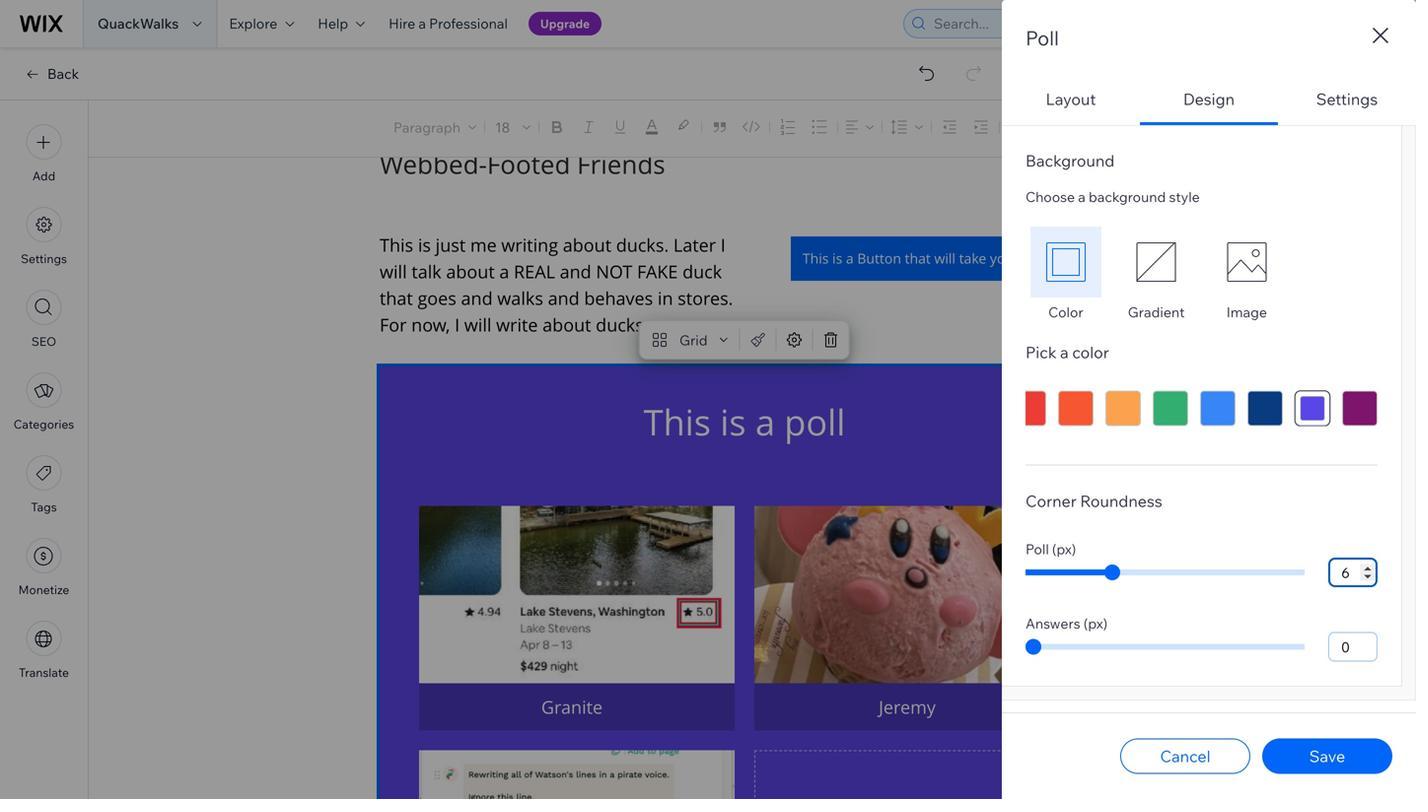 Task type: locate. For each thing, give the bounding box(es) containing it.
that up for on the top
[[380, 286, 413, 310]]

is inside button
[[832, 250, 842, 268]]

1 horizontal spatial this
[[803, 250, 829, 268]]

0 horizontal spatial settings
[[21, 251, 67, 266]]

answers (px)
[[1026, 615, 1108, 633]]

list box containing color
[[1026, 227, 1378, 321]]

about right write
[[543, 313, 591, 337]]

design button
[[1140, 76, 1278, 125]]

is
[[418, 233, 431, 257], [832, 250, 842, 268]]

list box
[[1026, 227, 1378, 321]]

0 horizontal spatial (px)
[[1052, 541, 1076, 558]]

about
[[563, 233, 612, 257], [446, 260, 495, 284], [543, 313, 591, 337]]

background
[[1089, 188, 1166, 206]]

this
[[380, 233, 413, 257], [803, 250, 829, 268]]

1 vertical spatial that
[[380, 286, 413, 310]]

1 horizontal spatial is
[[832, 250, 842, 268]]

answers
[[1026, 615, 1081, 633]]

poll
[[1026, 26, 1059, 50], [1026, 541, 1049, 558]]

settings
[[1316, 89, 1378, 109], [21, 251, 67, 266]]

design tab panel
[[1002, 125, 1416, 701]]

choose
[[1026, 188, 1075, 206]]

poll (px)
[[1026, 541, 1076, 558]]

a right hire
[[418, 15, 426, 32]]

1 horizontal spatial settings
[[1316, 89, 1378, 109]]

in
[[658, 286, 673, 310]]

is left the just
[[418, 233, 431, 257]]

explore
[[229, 15, 277, 32]]

upgrade button
[[529, 12, 602, 36]]

help
[[318, 15, 348, 32]]

and right goes
[[461, 286, 493, 310]]

cancel button
[[1120, 739, 1250, 775]]

back
[[47, 65, 79, 82]]

1 horizontal spatial that
[[905, 250, 931, 268]]

ducks.
[[616, 233, 669, 257], [596, 313, 649, 337]]

fake
[[637, 260, 678, 284]]

poll for poll (px)
[[1026, 541, 1049, 558]]

0 vertical spatial poll
[[1026, 26, 1059, 50]]

0 horizontal spatial is
[[418, 233, 431, 257]]

1 horizontal spatial (px)
[[1084, 615, 1108, 633]]

take
[[959, 250, 986, 268]]

poll down corner
[[1026, 541, 1049, 558]]

and
[[560, 260, 591, 284], [461, 286, 493, 310], [548, 286, 580, 310]]

0 vertical spatial (px)
[[1052, 541, 1076, 558]]

None number field
[[1328, 558, 1378, 588], [1328, 633, 1378, 662], [1328, 558, 1378, 588], [1328, 633, 1378, 662]]

a for choose
[[1078, 188, 1086, 206]]

1 poll from the top
[[1026, 26, 1059, 50]]

i right later
[[721, 233, 726, 257]]

that
[[905, 250, 931, 268], [380, 286, 413, 310]]

0 horizontal spatial i
[[455, 313, 460, 337]]

you
[[990, 250, 1014, 268]]

choose a background style
[[1026, 188, 1200, 206]]

paragraph button
[[390, 113, 480, 141]]

add button
[[26, 124, 62, 183]]

not
[[596, 260, 633, 284]]

will inside button
[[934, 250, 956, 268]]

now,
[[411, 313, 450, 337]]

0 horizontal spatial settings button
[[21, 207, 67, 266]]

hire
[[389, 15, 415, 32]]

corner
[[1026, 492, 1077, 511]]

a
[[418, 15, 426, 32], [1078, 188, 1086, 206], [846, 250, 854, 268], [499, 260, 509, 284], [1060, 343, 1069, 362]]

settings button
[[1278, 76, 1416, 125], [21, 207, 67, 266]]

1 horizontal spatial settings button
[[1278, 76, 1416, 125]]

will left write
[[464, 313, 492, 337]]

background
[[1026, 151, 1115, 171]]

notes
[[1334, 120, 1372, 137]]

a inside 'link'
[[418, 15, 426, 32]]

1 vertical spatial (px)
[[1084, 615, 1108, 633]]

ducks. down the behaves
[[596, 313, 649, 337]]

is left button
[[832, 250, 842, 268]]

a for hire
[[418, 15, 426, 32]]

layout button
[[1002, 76, 1140, 125]]

about up not
[[563, 233, 612, 257]]

(px)
[[1052, 541, 1076, 558], [1084, 615, 1108, 633]]

2 horizontal spatial will
[[934, 250, 956, 268]]

writing
[[501, 233, 558, 257]]

is inside the this is just me writing about ducks. later i will talk about a real and not fake duck that goes and walks and behaves in stores. for now, i will write about ducks.
[[418, 233, 431, 257]]

categories button
[[14, 373, 74, 432]]

tab list
[[1002, 76, 1416, 701]]

will
[[934, 250, 956, 268], [380, 260, 407, 284], [464, 313, 492, 337]]

will left "talk"
[[380, 260, 407, 284]]

upgrade
[[540, 16, 590, 31]]

hire a professional
[[389, 15, 508, 32]]

this up "talk"
[[380, 233, 413, 257]]

back button
[[24, 65, 79, 83]]

grid
[[679, 332, 708, 349]]

about down me
[[446, 260, 495, 284]]

monetize button
[[18, 538, 69, 598]]

notes button
[[1298, 115, 1378, 142]]

style
[[1169, 188, 1200, 206]]

that right button
[[905, 250, 931, 268]]

that inside button
[[905, 250, 931, 268]]

cancel
[[1160, 747, 1211, 767]]

0 vertical spatial that
[[905, 250, 931, 268]]

goes
[[418, 286, 456, 310]]

poll inside design tab panel
[[1026, 541, 1049, 558]]

1 vertical spatial poll
[[1026, 541, 1049, 558]]

(px) down corner
[[1052, 541, 1076, 558]]

a left button
[[846, 250, 854, 268]]

corner roundness
[[1026, 492, 1162, 511]]

2 poll from the top
[[1026, 541, 1049, 558]]

0 horizontal spatial that
[[380, 286, 413, 310]]

a left real
[[499, 260, 509, 284]]

settings up the seo button
[[21, 251, 67, 266]]

add
[[32, 169, 55, 183]]

a right pick
[[1060, 343, 1069, 362]]

this is a button that will take you somewhere button
[[791, 237, 1105, 281]]

Search... field
[[928, 10, 1145, 37]]

0 vertical spatial i
[[721, 233, 726, 257]]

pick
[[1026, 343, 1057, 362]]

this for this is a button that will take you somewhere
[[803, 250, 829, 268]]

this inside button
[[803, 250, 829, 268]]

i
[[721, 233, 726, 257], [455, 313, 460, 337]]

a right choose
[[1078, 188, 1086, 206]]

settings up the notes
[[1316, 89, 1378, 109]]

this inside the this is just me writing about ducks. later i will talk about a real and not fake duck that goes and walks and behaves in stores. for now, i will write about ducks.
[[380, 233, 413, 257]]

1 vertical spatial i
[[455, 313, 460, 337]]

seo
[[31, 334, 56, 349]]

ducks. up fake
[[616, 233, 669, 257]]

1 vertical spatial settings
[[21, 251, 67, 266]]

help button
[[306, 0, 377, 47]]

(px) right answers at the bottom
[[1084, 615, 1108, 633]]

i right now,
[[455, 313, 460, 337]]

0 vertical spatial ducks.
[[616, 233, 669, 257]]

will left take
[[934, 250, 956, 268]]

0 horizontal spatial will
[[380, 260, 407, 284]]

talk
[[412, 260, 442, 284]]

this is just me writing about ducks. later i will talk about a real and not fake duck that goes and walks and behaves in stores. for now, i will write about ducks.
[[380, 233, 738, 337]]

poll up layout
[[1026, 26, 1059, 50]]

tags
[[31, 500, 57, 515]]

just
[[436, 233, 466, 257]]

menu
[[0, 112, 88, 692]]

professional
[[429, 15, 508, 32]]

walks
[[497, 286, 543, 310]]

this left button
[[803, 250, 829, 268]]

0 horizontal spatial this
[[380, 233, 413, 257]]

None range field
[[1026, 570, 1305, 576], [1026, 644, 1305, 650], [1026, 570, 1305, 576], [1026, 644, 1305, 650]]



Task type: describe. For each thing, give the bounding box(es) containing it.
menu containing add
[[0, 112, 88, 692]]

and left not
[[560, 260, 591, 284]]

me
[[470, 233, 497, 257]]

seo button
[[26, 290, 62, 349]]

0 vertical spatial settings button
[[1278, 76, 1416, 125]]

color
[[1048, 304, 1083, 321]]

1 vertical spatial settings button
[[21, 207, 67, 266]]

a inside the this is just me writing about ducks. later i will talk about a real and not fake duck that goes and walks and behaves in stores. for now, i will write about ducks.
[[499, 260, 509, 284]]

1 vertical spatial ducks.
[[596, 313, 649, 337]]

grid button
[[644, 326, 735, 354]]

that inside the this is just me writing about ducks. later i will talk about a real and not fake duck that goes and walks and behaves in stores. for now, i will write about ducks.
[[380, 286, 413, 310]]

duck
[[683, 260, 722, 284]]

later
[[673, 233, 716, 257]]

somewhere
[[1017, 250, 1093, 268]]

paragraph
[[394, 119, 461, 136]]

quackwalks
[[98, 15, 179, 32]]

translate button
[[19, 621, 69, 680]]

Add a Catchy Title text field
[[380, 113, 1096, 181]]

tab list containing layout
[[1002, 76, 1416, 701]]

save button
[[1262, 739, 1392, 775]]

button
[[857, 250, 901, 268]]

and down real
[[548, 286, 580, 310]]

gradient
[[1128, 304, 1185, 321]]

design
[[1183, 89, 1235, 109]]

roundness
[[1080, 492, 1162, 511]]

color
[[1072, 343, 1109, 362]]

this is a button that will take you somewhere
[[803, 250, 1093, 268]]

layout
[[1046, 89, 1096, 109]]

pick a color
[[1026, 343, 1109, 362]]

(px) for poll (px)
[[1052, 541, 1076, 558]]

this for this is just me writing about ducks. later i will talk about a real and not fake duck that goes and walks and behaves in stores. for now, i will write about ducks.
[[380, 233, 413, 257]]

translate
[[19, 666, 69, 680]]

a inside button
[[846, 250, 854, 268]]

for
[[380, 313, 407, 337]]

tags button
[[26, 456, 62, 515]]

stores.
[[678, 286, 733, 310]]

categories
[[14, 417, 74, 432]]

behaves
[[584, 286, 653, 310]]

poll for poll
[[1026, 26, 1059, 50]]

hire a professional link
[[377, 0, 520, 47]]

1 vertical spatial about
[[446, 260, 495, 284]]

is for a
[[832, 250, 842, 268]]

2 vertical spatial about
[[543, 313, 591, 337]]

write
[[496, 313, 538, 337]]

1 horizontal spatial will
[[464, 313, 492, 337]]

0 vertical spatial settings
[[1316, 89, 1378, 109]]

0 vertical spatial about
[[563, 233, 612, 257]]

real
[[514, 260, 555, 284]]

monetize
[[18, 583, 69, 598]]

a for pick
[[1060, 343, 1069, 362]]

list box inside design tab panel
[[1026, 227, 1378, 321]]

image
[[1227, 304, 1267, 321]]

1 horizontal spatial i
[[721, 233, 726, 257]]

is for just
[[418, 233, 431, 257]]

(px) for answers (px)
[[1084, 615, 1108, 633]]

save
[[1309, 747, 1345, 767]]



Task type: vqa. For each thing, say whether or not it's contained in the screenshot.
Learn More button
no



